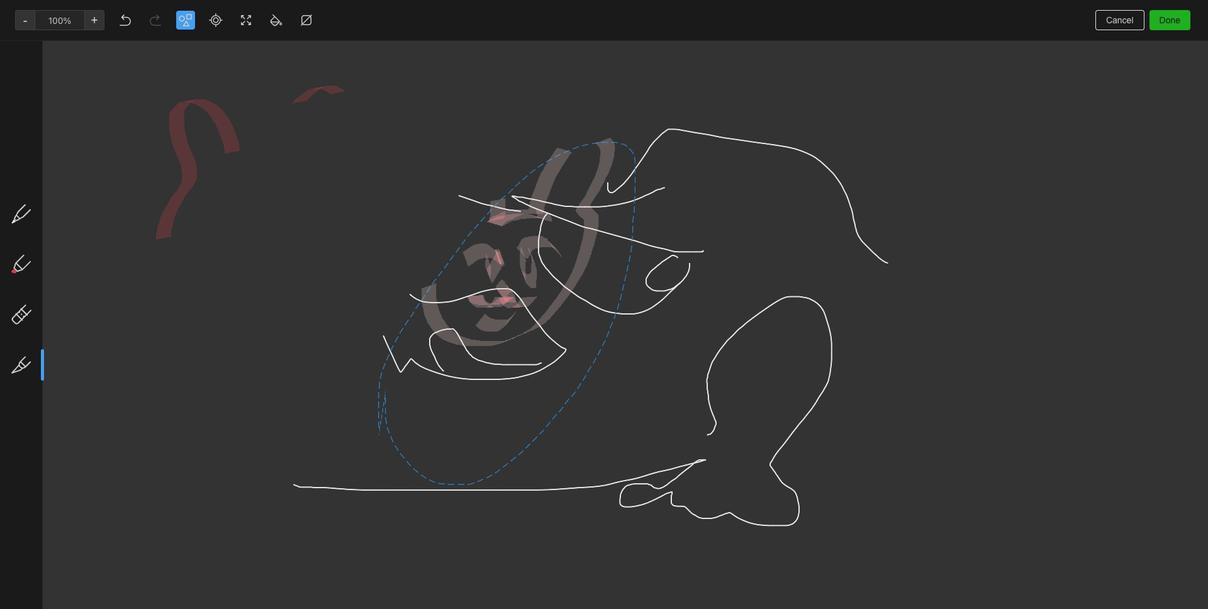 Task type: locate. For each thing, give the bounding box(es) containing it.
only
[[1089, 10, 1106, 20]]

share
[[1143, 9, 1167, 20]]

note window element
[[0, 0, 1208, 609]]

heading level image
[[219, 35, 284, 53]]

font color image
[[392, 35, 423, 53]]

first notebook
[[54, 10, 110, 20]]



Task type: describe. For each thing, give the bounding box(es) containing it.
highlight image
[[484, 35, 514, 53]]

first
[[54, 10, 71, 20]]

you
[[1108, 10, 1122, 20]]

first notebook button
[[38, 6, 115, 24]]

share button
[[1132, 5, 1178, 25]]

only you
[[1089, 10, 1122, 20]]

Note Editor text field
[[0, 0, 1208, 609]]

font size image
[[357, 35, 389, 53]]

alignment image
[[604, 35, 636, 53]]

more image
[[743, 35, 781, 53]]

collapse note image
[[9, 8, 24, 23]]

notebook
[[73, 10, 110, 20]]

font family image
[[287, 35, 354, 53]]

insert image
[[8, 35, 65, 53]]



Task type: vqa. For each thing, say whether or not it's contained in the screenshot.
work
no



